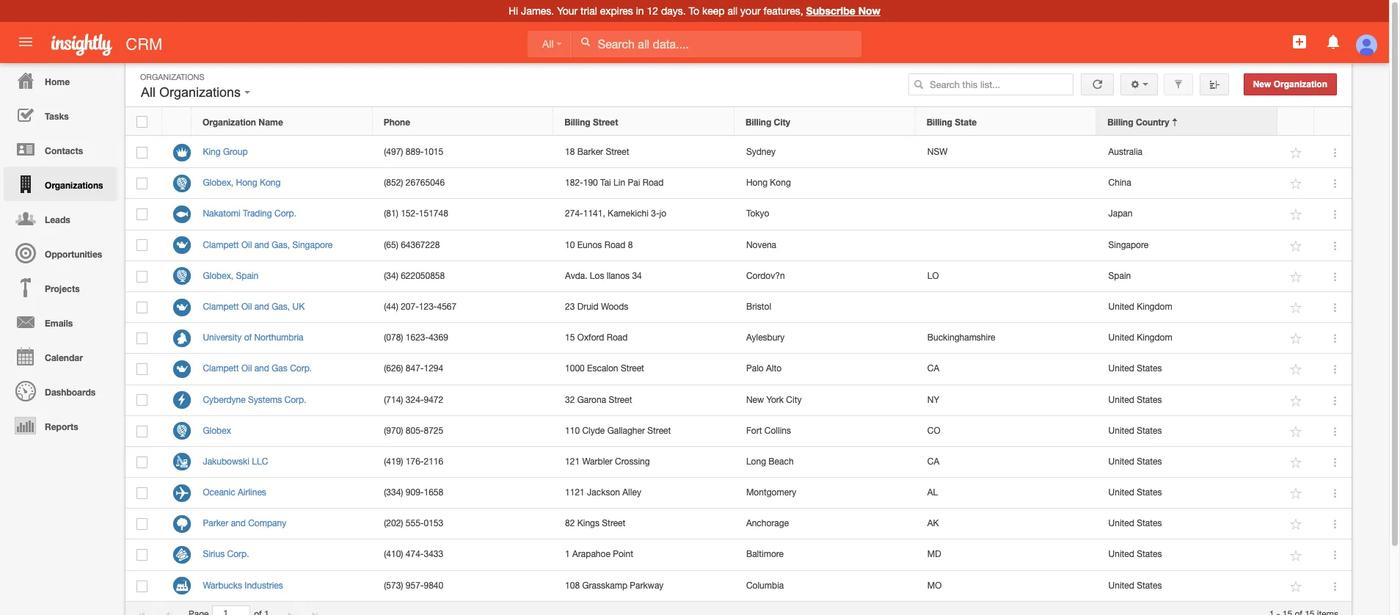 Task type: locate. For each thing, give the bounding box(es) containing it.
2116
[[424, 457, 444, 467]]

5 united from the top
[[1109, 426, 1135, 436]]

new left york
[[746, 395, 764, 405]]

row containing clampett oil and gas corp.
[[126, 354, 1352, 385]]

states for new york city
[[1137, 395, 1162, 405]]

(419) 176-2116 cell
[[373, 447, 554, 478]]

united kingdom cell down singapore cell
[[1098, 292, 1279, 323]]

957-
[[406, 580, 424, 591]]

road for 10 eunos road 8
[[605, 240, 626, 250]]

1 vertical spatial new
[[746, 395, 764, 405]]

cyberdyne
[[203, 395, 246, 405]]

clampett oil and gas, uk
[[203, 302, 305, 312]]

baltimore
[[746, 549, 784, 560]]

1 vertical spatial organizations
[[159, 85, 241, 100]]

row containing university of northumbria
[[126, 323, 1352, 354]]

0 horizontal spatial singapore
[[292, 240, 333, 250]]

united states for montgomery
[[1109, 487, 1162, 498]]

(44) 207-123-4567 cell
[[373, 292, 554, 323]]

1 cell from the top
[[916, 168, 1098, 199]]

2 united kingdom from the top
[[1109, 333, 1173, 343]]

column header down the all organizations
[[162, 108, 192, 136]]

1 vertical spatial kingdom
[[1137, 333, 1173, 343]]

clampett down nakatomi
[[203, 240, 239, 250]]

4 states from the top
[[1137, 457, 1162, 467]]

nakatomi trading corp.
[[203, 209, 297, 219]]

spain up clampett oil and gas, uk
[[236, 271, 259, 281]]

kong up trading
[[260, 178, 281, 188]]

united states
[[1109, 364, 1162, 374], [1109, 395, 1162, 405], [1109, 426, 1162, 436], [1109, 457, 1162, 467], [1109, 487, 1162, 498], [1109, 518, 1162, 529], [1109, 549, 1162, 560], [1109, 580, 1162, 591]]

ca up ny
[[928, 364, 940, 374]]

1 vertical spatial organization
[[203, 117, 256, 128]]

road left 8
[[605, 240, 626, 250]]

2 globex, from the top
[[203, 271, 234, 281]]

organizations up leads link at top
[[45, 180, 103, 191]]

city right york
[[786, 395, 802, 405]]

oceanic airlines link
[[203, 487, 274, 498]]

row up the palo
[[126, 323, 1352, 354]]

warbler
[[582, 457, 613, 467]]

cog image
[[1130, 79, 1140, 90]]

(626) 847-1294
[[384, 364, 444, 374]]

show sidebar image
[[1210, 79, 1220, 90]]

1 horizontal spatial hong
[[746, 178, 768, 188]]

airlines
[[238, 487, 266, 498]]

country
[[1136, 117, 1170, 128]]

1 horizontal spatial spain
[[1109, 271, 1131, 281]]

15 row from the top
[[126, 540, 1352, 571]]

5 follow image from the top
[[1290, 518, 1304, 532]]

row up sydney
[[126, 108, 1351, 136]]

aylesbury cell
[[735, 323, 916, 354]]

gas, left uk
[[272, 302, 290, 312]]

8 united states from the top
[[1109, 580, 1162, 591]]

1 horizontal spatial column header
[[1315, 108, 1351, 136]]

2 follow image from the top
[[1290, 177, 1304, 191]]

14 row from the top
[[126, 509, 1352, 540]]

ak cell
[[916, 509, 1098, 540]]

row down "aylesbury" on the bottom of page
[[126, 354, 1352, 385]]

row group
[[126, 137, 1352, 602]]

3 cell from the top
[[916, 230, 1098, 261]]

0 horizontal spatial new
[[746, 395, 764, 405]]

1 oil from the top
[[241, 240, 252, 250]]

street
[[593, 117, 618, 128], [606, 147, 629, 157], [621, 364, 644, 374], [609, 395, 632, 405], [648, 426, 671, 436], [602, 518, 626, 529]]

sirius corp. link
[[203, 549, 257, 560]]

singapore down japan
[[1109, 240, 1149, 250]]

reports
[[45, 421, 78, 432]]

1 vertical spatial ca cell
[[916, 447, 1098, 478]]

gas, down trading
[[272, 240, 290, 250]]

clampett up university
[[203, 302, 239, 312]]

and for corp.
[[254, 364, 269, 374]]

0 vertical spatial organization
[[1274, 79, 1328, 90]]

globex, hong kong link
[[203, 178, 288, 188]]

1 row from the top
[[126, 108, 1351, 136]]

globex, hong kong
[[203, 178, 281, 188]]

3 follow image from the top
[[1290, 270, 1304, 284]]

united for bristol
[[1109, 302, 1135, 312]]

None checkbox
[[137, 116, 148, 128], [137, 178, 148, 189], [137, 209, 148, 220], [137, 240, 148, 251], [137, 271, 148, 282], [137, 302, 148, 313], [137, 333, 148, 344], [137, 425, 148, 437], [137, 456, 148, 468], [137, 518, 148, 530], [137, 580, 148, 592], [137, 116, 148, 128], [137, 178, 148, 189], [137, 209, 148, 220], [137, 240, 148, 251], [137, 271, 148, 282], [137, 302, 148, 313], [137, 333, 148, 344], [137, 425, 148, 437], [137, 456, 148, 468], [137, 518, 148, 530], [137, 580, 148, 592]]

follow image for cordov?n
[[1290, 270, 1304, 284]]

1 united states from the top
[[1109, 364, 1162, 374]]

street right barker
[[606, 147, 629, 157]]

(202) 555-0153 cell
[[373, 509, 554, 540]]

uk
[[292, 302, 305, 312]]

jakubowski
[[203, 457, 250, 467]]

7 united states cell from the top
[[1098, 540, 1279, 571]]

opportunities link
[[4, 236, 117, 270]]

billing for billing street
[[565, 117, 591, 128]]

7 united states from the top
[[1109, 549, 1162, 560]]

ca cell down ny cell in the right bottom of the page
[[916, 447, 1098, 478]]

row up tokyo
[[126, 168, 1352, 199]]

2 united kingdom cell from the top
[[1098, 323, 1279, 354]]

row containing globex
[[126, 416, 1352, 447]]

1 horizontal spatial all
[[542, 38, 554, 50]]

all inside 'link'
[[542, 38, 554, 50]]

3 billing from the left
[[927, 117, 953, 128]]

row up columbia
[[126, 540, 1352, 571]]

11 row from the top
[[126, 416, 1352, 447]]

1 billing from the left
[[565, 117, 591, 128]]

152-
[[401, 209, 419, 219]]

parker
[[203, 518, 229, 529]]

(714)
[[384, 395, 403, 405]]

1 ca from the top
[[928, 364, 940, 374]]

1 gas, from the top
[[272, 240, 290, 250]]

None checkbox
[[137, 147, 148, 158], [137, 364, 148, 375], [137, 394, 148, 406], [137, 487, 148, 499], [137, 549, 148, 561], [137, 147, 148, 158], [137, 364, 148, 375], [137, 394, 148, 406], [137, 487, 148, 499], [137, 549, 148, 561]]

1 vertical spatial ca
[[928, 457, 940, 467]]

1 ca cell from the top
[[916, 354, 1098, 385]]

9 row from the top
[[126, 354, 1352, 385]]

palo alto cell
[[735, 354, 916, 385]]

billing up australia
[[1108, 117, 1134, 128]]

0 horizontal spatial spain
[[236, 271, 259, 281]]

follow image for ny
[[1290, 394, 1304, 408]]

and
[[254, 240, 269, 250], [254, 302, 269, 312], [254, 364, 269, 374], [231, 518, 246, 529]]

nakatomi trading corp. link
[[203, 209, 304, 219]]

industries
[[245, 580, 283, 591]]

organization down notifications image
[[1274, 79, 1328, 90]]

110 clyde gallagher street cell
[[554, 416, 735, 447]]

(410) 474-3433 cell
[[373, 540, 554, 571]]

follow image
[[1290, 208, 1304, 222], [1290, 239, 1304, 253], [1290, 394, 1304, 408], [1290, 487, 1304, 501], [1290, 518, 1304, 532], [1290, 549, 1304, 563]]

8 states from the top
[[1137, 580, 1162, 591]]

singapore inside cell
[[1109, 240, 1149, 250]]

all for all organizations
[[141, 85, 156, 100]]

follow image
[[1290, 146, 1304, 160], [1290, 177, 1304, 191], [1290, 270, 1304, 284], [1290, 301, 1304, 315], [1290, 332, 1304, 346], [1290, 363, 1304, 377], [1290, 425, 1304, 439], [1290, 456, 1304, 470], [1290, 580, 1304, 594]]

new inside new organization 'link'
[[1254, 79, 1272, 90]]

5 united states cell from the top
[[1098, 478, 1279, 509]]

(334) 909-1658
[[384, 487, 444, 498]]

7 follow image from the top
[[1290, 425, 1304, 439]]

9 united from the top
[[1109, 549, 1135, 560]]

and down trading
[[254, 240, 269, 250]]

globex, up clampett oil and gas, uk
[[203, 271, 234, 281]]

united states for anchorage
[[1109, 518, 1162, 529]]

ca for long beach
[[928, 457, 940, 467]]

4 billing from the left
[[1108, 117, 1134, 128]]

0 vertical spatial oil
[[241, 240, 252, 250]]

1 vertical spatial gas,
[[272, 302, 290, 312]]

column header
[[162, 108, 192, 136], [1315, 108, 1351, 136]]

bristol
[[746, 302, 772, 312]]

2 vertical spatial clampett
[[203, 364, 239, 374]]

(626) 847-1294 cell
[[373, 354, 554, 385]]

2 column header from the left
[[1315, 108, 1351, 136]]

(970)
[[384, 426, 403, 436]]

clampett down university
[[203, 364, 239, 374]]

2 kingdom from the top
[[1137, 333, 1173, 343]]

billing country
[[1108, 117, 1170, 128]]

0 vertical spatial gas,
[[272, 240, 290, 250]]

follow image for md
[[1290, 549, 1304, 563]]

sydney cell
[[735, 137, 916, 168]]

row down tokyo
[[126, 230, 1352, 261]]

8 united from the top
[[1109, 518, 1135, 529]]

4 united states from the top
[[1109, 457, 1162, 467]]

2 states from the top
[[1137, 395, 1162, 405]]

2 row from the top
[[126, 137, 1352, 168]]

182-
[[565, 178, 583, 188]]

0 vertical spatial new
[[1254, 79, 1272, 90]]

billing up sydney
[[746, 117, 772, 128]]

8 follow image from the top
[[1290, 456, 1304, 470]]

all
[[542, 38, 554, 50], [141, 85, 156, 100]]

alley
[[623, 487, 642, 498]]

6 united states cell from the top
[[1098, 509, 1279, 540]]

los
[[590, 271, 604, 281]]

avda. los llanos 34 cell
[[554, 261, 735, 292]]

follow image for ak
[[1290, 518, 1304, 532]]

spain
[[236, 271, 259, 281], [1109, 271, 1131, 281]]

cell for japan
[[916, 199, 1098, 230]]

2 united states cell from the top
[[1098, 385, 1279, 416]]

1 vertical spatial city
[[786, 395, 802, 405]]

city up sydney
[[774, 117, 791, 128]]

keep
[[703, 5, 725, 17]]

3 clampett from the top
[[203, 364, 239, 374]]

druid
[[578, 302, 599, 312]]

(573) 957-9840
[[384, 580, 444, 591]]

hong up nakatomi trading corp.
[[236, 178, 257, 188]]

new
[[1254, 79, 1272, 90], [746, 395, 764, 405]]

united states cell for fort collins
[[1098, 416, 1279, 447]]

0 horizontal spatial column header
[[162, 108, 192, 136]]

ca down co
[[928, 457, 940, 467]]

row containing parker and company
[[126, 509, 1352, 540]]

0 horizontal spatial all
[[141, 85, 156, 100]]

2 oil from the top
[[241, 302, 252, 312]]

0 horizontal spatial hong
[[236, 178, 257, 188]]

1 horizontal spatial singapore
[[1109, 240, 1149, 250]]

all for all
[[542, 38, 554, 50]]

6 follow image from the top
[[1290, 363, 1304, 377]]

1 vertical spatial globex,
[[203, 271, 234, 281]]

1 follow image from the top
[[1290, 208, 1304, 222]]

1 states from the top
[[1137, 364, 1162, 374]]

6 united from the top
[[1109, 457, 1135, 467]]

oceanic
[[203, 487, 235, 498]]

1 united kingdom from the top
[[1109, 302, 1173, 312]]

(34) 622050858 cell
[[373, 261, 554, 292]]

row up baltimore
[[126, 509, 1352, 540]]

united kingdom cell for bristol
[[1098, 292, 1279, 323]]

2 singapore from the left
[[1109, 240, 1149, 250]]

2 ca from the top
[[928, 457, 940, 467]]

united for baltimore
[[1109, 549, 1135, 560]]

16 row from the top
[[126, 571, 1352, 602]]

street right escalon
[[621, 364, 644, 374]]

1 arapahoe point
[[565, 549, 634, 560]]

ca for palo alto
[[928, 364, 940, 374]]

new right show sidebar icon
[[1254, 79, 1272, 90]]

1 globex, from the top
[[203, 178, 234, 188]]

0 vertical spatial all
[[542, 38, 554, 50]]

united states for long beach
[[1109, 457, 1162, 467]]

0 vertical spatial ca
[[928, 364, 940, 374]]

1 horizontal spatial new
[[1254, 79, 1272, 90]]

road inside cell
[[643, 178, 664, 188]]

1 vertical spatial oil
[[241, 302, 252, 312]]

5 united states from the top
[[1109, 487, 1162, 498]]

row containing globex, spain
[[126, 261, 1352, 292]]

32 garona street
[[565, 395, 632, 405]]

states for anchorage
[[1137, 518, 1162, 529]]

united states cell for long beach
[[1098, 447, 1279, 478]]

globex, up nakatomi
[[203, 178, 234, 188]]

1658
[[424, 487, 444, 498]]

united states cell
[[1098, 354, 1279, 385], [1098, 385, 1279, 416], [1098, 416, 1279, 447], [1098, 447, 1279, 478], [1098, 478, 1279, 509], [1098, 509, 1279, 540], [1098, 540, 1279, 571], [1098, 571, 1279, 602]]

row up long
[[126, 416, 1352, 447]]

2 united from the top
[[1109, 333, 1135, 343]]

states for fort collins
[[1137, 426, 1162, 436]]

row
[[126, 108, 1351, 136], [126, 137, 1352, 168], [126, 168, 1352, 199], [126, 199, 1352, 230], [126, 230, 1352, 261], [126, 261, 1352, 292], [126, 292, 1352, 323], [126, 323, 1352, 354], [126, 354, 1352, 385], [126, 385, 1352, 416], [126, 416, 1352, 447], [126, 447, 1352, 478], [126, 478, 1352, 509], [126, 509, 1352, 540], [126, 540, 1352, 571], [126, 571, 1352, 602]]

states for palo alto
[[1137, 364, 1162, 374]]

road right pai
[[643, 178, 664, 188]]

row up "aylesbury" on the bottom of page
[[126, 292, 1352, 323]]

0 vertical spatial globex,
[[203, 178, 234, 188]]

subscribe now link
[[806, 4, 881, 17]]

lin
[[614, 178, 626, 188]]

2 vertical spatial organizations
[[45, 180, 103, 191]]

oil down the "of"
[[241, 364, 252, 374]]

207-
[[401, 302, 419, 312]]

column header down new organization at the top right
[[1315, 108, 1351, 136]]

2 vertical spatial oil
[[241, 364, 252, 374]]

oil up the "of"
[[241, 302, 252, 312]]

3 follow image from the top
[[1290, 394, 1304, 408]]

(714) 324-9472 cell
[[373, 385, 554, 416]]

king
[[203, 147, 221, 157]]

tai
[[601, 178, 611, 188]]

trading
[[243, 209, 272, 219]]

7 states from the top
[[1137, 549, 1162, 560]]

4 follow image from the top
[[1290, 301, 1304, 315]]

hi james. your trial expires in 12 days. to keep all your features, subscribe now
[[509, 4, 881, 17]]

palo alto
[[746, 364, 782, 374]]

2 united states from the top
[[1109, 395, 1162, 405]]

follow image for aylesbury
[[1290, 332, 1304, 346]]

0 vertical spatial kingdom
[[1137, 302, 1173, 312]]

street for barker
[[606, 147, 629, 157]]

united states for baltimore
[[1109, 549, 1162, 560]]

row containing clampett oil and gas, uk
[[126, 292, 1352, 323]]

3 united states cell from the top
[[1098, 416, 1279, 447]]

2 ca cell from the top
[[916, 447, 1098, 478]]

company
[[248, 518, 286, 529]]

arapahoe
[[573, 549, 611, 560]]

all organizations button
[[137, 81, 254, 104]]

(202) 555-0153
[[384, 518, 444, 529]]

0 vertical spatial clampett
[[203, 240, 239, 250]]

united for aylesbury
[[1109, 333, 1135, 343]]

united for palo alto
[[1109, 364, 1135, 374]]

garona
[[578, 395, 606, 405]]

spain down japan
[[1109, 271, 1131, 281]]

united for long beach
[[1109, 457, 1135, 467]]

32 garona street cell
[[554, 385, 735, 416]]

0 vertical spatial united kingdom
[[1109, 302, 1173, 312]]

gas, for uk
[[272, 302, 290, 312]]

7 row from the top
[[126, 292, 1352, 323]]

follow image for columbia
[[1290, 580, 1304, 594]]

united for montgomery
[[1109, 487, 1135, 498]]

1294
[[424, 364, 444, 374]]

follow image for sydney
[[1290, 146, 1304, 160]]

emails link
[[4, 305, 117, 339]]

organization inside row
[[203, 117, 256, 128]]

organization up king group link
[[203, 117, 256, 128]]

2 gas, from the top
[[272, 302, 290, 312]]

row containing clampett oil and gas, singapore
[[126, 230, 1352, 261]]

2 cell from the top
[[916, 199, 1098, 230]]

singapore up uk
[[292, 240, 333, 250]]

united kingdom cell
[[1098, 292, 1279, 323], [1098, 323, 1279, 354]]

united states cell for palo alto
[[1098, 354, 1279, 385]]

8 united states cell from the top
[[1098, 571, 1279, 602]]

gas,
[[272, 240, 290, 250], [272, 302, 290, 312]]

and for uk
[[254, 302, 269, 312]]

ca cell down buckinghamshire
[[916, 354, 1098, 385]]

cordov?n cell
[[735, 261, 916, 292]]

hong up tokyo
[[746, 178, 768, 188]]

llanos
[[607, 271, 630, 281]]

1141,
[[583, 209, 605, 219]]

1 vertical spatial united kingdom
[[1109, 333, 1173, 343]]

274-1141, kamekichi 3-jo cell
[[554, 199, 735, 230]]

8 row from the top
[[126, 323, 1352, 354]]

united for columbia
[[1109, 580, 1135, 591]]

ca cell
[[916, 354, 1098, 385], [916, 447, 1098, 478]]

(44)
[[384, 302, 398, 312]]

al cell
[[916, 478, 1098, 509]]

row up bristol
[[126, 261, 1352, 292]]

row down billing city
[[126, 137, 1352, 168]]

united kingdom cell down spain cell
[[1098, 323, 1279, 354]]

globex link
[[203, 426, 238, 436]]

2 clampett from the top
[[203, 302, 239, 312]]

street for garona
[[609, 395, 632, 405]]

108 grasskamp parkway cell
[[554, 571, 735, 602]]

row containing king group
[[126, 137, 1352, 168]]

0 vertical spatial road
[[643, 178, 664, 188]]

0 horizontal spatial kong
[[260, 178, 281, 188]]

5 follow image from the top
[[1290, 332, 1304, 346]]

1 spain from the left
[[236, 271, 259, 281]]

anchorage cell
[[735, 509, 916, 540]]

and left gas
[[254, 364, 269, 374]]

jackson
[[587, 487, 620, 498]]

7 united from the top
[[1109, 487, 1135, 498]]

billing for billing state
[[927, 117, 953, 128]]

baltimore cell
[[735, 540, 916, 571]]

2 billing from the left
[[746, 117, 772, 128]]

1 vertical spatial road
[[605, 240, 626, 250]]

(34) 622050858
[[384, 271, 445, 281]]

5 states from the top
[[1137, 487, 1162, 498]]

10 row from the top
[[126, 385, 1352, 416]]

fort collins cell
[[735, 416, 916, 447]]

1 vertical spatial all
[[141, 85, 156, 100]]

globex
[[203, 426, 231, 436]]

1 horizontal spatial organization
[[1274, 79, 1328, 90]]

3 states from the top
[[1137, 426, 1162, 436]]

united kingdom for aylesbury
[[1109, 333, 1173, 343]]

row containing sirius corp.
[[126, 540, 1352, 571]]

road right oxford
[[607, 333, 628, 343]]

northumbria
[[254, 333, 304, 343]]

kong
[[260, 178, 281, 188], [770, 178, 791, 188]]

1 vertical spatial clampett
[[203, 302, 239, 312]]

9 follow image from the top
[[1290, 580, 1304, 594]]

new for new organization
[[1254, 79, 1272, 90]]

cell
[[916, 168, 1098, 199], [916, 199, 1098, 230], [916, 230, 1098, 261], [916, 292, 1098, 323]]

co cell
[[916, 416, 1098, 447]]

of
[[244, 333, 252, 343]]

spain cell
[[1098, 261, 1279, 292]]

5 row from the top
[[126, 230, 1352, 261]]

oxford
[[578, 333, 604, 343]]

13 row from the top
[[126, 478, 1352, 509]]

row containing cyberdyne systems corp.
[[126, 385, 1352, 416]]

cell for china
[[916, 168, 1098, 199]]

billing left state
[[927, 117, 953, 128]]

street inside cell
[[606, 147, 629, 157]]

oil down nakatomi trading corp.
[[241, 240, 252, 250]]

street right kings
[[602, 518, 626, 529]]

1 united states cell from the top
[[1098, 354, 1279, 385]]

1121
[[565, 487, 585, 498]]

mo
[[928, 580, 942, 591]]

united states for fort collins
[[1109, 426, 1162, 436]]

4 cell from the top
[[916, 292, 1098, 323]]

1 united kingdom cell from the top
[[1098, 292, 1279, 323]]

(81) 152-151748 cell
[[373, 199, 554, 230]]

1 horizontal spatial kong
[[770, 178, 791, 188]]

days.
[[661, 5, 686, 17]]

6 row from the top
[[126, 261, 1352, 292]]

row down baltimore
[[126, 571, 1352, 602]]

row up the novena
[[126, 199, 1352, 230]]

row up fort
[[126, 385, 1352, 416]]

in
[[636, 5, 644, 17]]

kamekichi
[[608, 209, 649, 219]]

leads link
[[4, 201, 117, 236]]

10 united from the top
[[1109, 580, 1135, 591]]

row containing jakubowski llc
[[126, 447, 1352, 478]]

new inside new york city cell
[[746, 395, 764, 405]]

states for montgomery
[[1137, 487, 1162, 498]]

all inside button
[[141, 85, 156, 100]]

(65)
[[384, 240, 398, 250]]

billing up 18
[[565, 117, 591, 128]]

all down the james.
[[542, 38, 554, 50]]

110 clyde gallagher street
[[565, 426, 671, 436]]

4 row from the top
[[126, 199, 1352, 230]]

151748
[[419, 209, 448, 219]]

and up university of northumbria link
[[254, 302, 269, 312]]

kingdom for bristol
[[1137, 302, 1173, 312]]

2 kong from the left
[[770, 178, 791, 188]]

3 united states from the top
[[1109, 426, 1162, 436]]

0 horizontal spatial organization
[[203, 117, 256, 128]]

1 united from the top
[[1109, 302, 1135, 312]]

united states cell for montgomery
[[1098, 478, 1279, 509]]

calendar link
[[4, 339, 117, 374]]

12 row from the top
[[126, 447, 1352, 478]]

909-
[[406, 487, 424, 498]]

states for baltimore
[[1137, 549, 1162, 560]]

82
[[565, 518, 575, 529]]

columbia cell
[[735, 571, 916, 602]]

1 clampett from the top
[[203, 240, 239, 250]]

kong down sydney
[[770, 178, 791, 188]]

md cell
[[916, 540, 1098, 571]]

4 follow image from the top
[[1290, 487, 1304, 501]]

street right gallagher
[[648, 426, 671, 436]]

6 united states from the top
[[1109, 518, 1162, 529]]

street right garona
[[609, 395, 632, 405]]

row down fort
[[126, 447, 1352, 478]]

6 states from the top
[[1137, 518, 1162, 529]]

organizations up the all organizations
[[140, 73, 205, 81]]

3 united from the top
[[1109, 364, 1135, 374]]

3 row from the top
[[126, 168, 1352, 199]]

navigation
[[0, 63, 117, 443]]

road
[[643, 178, 664, 188], [605, 240, 626, 250], [607, 333, 628, 343]]

organizations up organization name
[[159, 85, 241, 100]]

4 united from the top
[[1109, 395, 1135, 405]]

corp. right systems
[[285, 395, 307, 405]]

0 vertical spatial ca cell
[[916, 354, 1098, 385]]

row down long
[[126, 478, 1352, 509]]

all down crm
[[141, 85, 156, 100]]

2 hong from the left
[[746, 178, 768, 188]]

projects link
[[4, 270, 117, 305]]

alto
[[766, 364, 782, 374]]

4 united states cell from the top
[[1098, 447, 1279, 478]]

1 kingdom from the top
[[1137, 302, 1173, 312]]

show list view filters image
[[1174, 79, 1184, 90]]

2 vertical spatial road
[[607, 333, 628, 343]]

new for new york city
[[746, 395, 764, 405]]

3 oil from the top
[[241, 364, 252, 374]]

121 warbler crossing cell
[[554, 447, 735, 478]]



Task type: vqa. For each thing, say whether or not it's contained in the screenshot.
Cordov?n
yes



Task type: describe. For each thing, give the bounding box(es) containing it.
23 druid woods cell
[[554, 292, 735, 323]]

united states cell for baltimore
[[1098, 540, 1279, 571]]

cell for singapore
[[916, 230, 1098, 261]]

row containing organization name
[[126, 108, 1351, 136]]

university of northumbria
[[203, 333, 304, 343]]

states for long beach
[[1137, 457, 1162, 467]]

road for 15 oxford road
[[607, 333, 628, 343]]

(497) 889-1015 cell
[[373, 137, 554, 168]]

point
[[613, 549, 634, 560]]

clampett for clampett oil and gas, uk
[[203, 302, 239, 312]]

1 field
[[213, 607, 250, 615]]

globex, spain
[[203, 271, 259, 281]]

billing city
[[746, 117, 791, 128]]

japan cell
[[1098, 199, 1279, 230]]

row containing nakatomi trading corp.
[[126, 199, 1352, 230]]

(852)
[[384, 178, 403, 188]]

4567
[[437, 302, 457, 312]]

all link
[[528, 31, 572, 57]]

buckinghamshire
[[928, 333, 996, 343]]

bristol cell
[[735, 292, 916, 323]]

columbia
[[746, 580, 784, 591]]

organization inside 'link'
[[1274, 79, 1328, 90]]

university
[[203, 333, 242, 343]]

(078) 1623-4369
[[384, 333, 448, 343]]

(714) 324-9472
[[384, 395, 444, 405]]

emails
[[45, 318, 73, 329]]

organizations link
[[4, 167, 117, 201]]

spain inside cell
[[1109, 271, 1131, 281]]

row containing warbucks industries
[[126, 571, 1352, 602]]

ca cell for long beach
[[916, 447, 1098, 478]]

(65) 64367228 cell
[[373, 230, 554, 261]]

corp. right gas
[[290, 364, 312, 374]]

md
[[928, 549, 942, 560]]

follow image for hong kong
[[1290, 177, 1304, 191]]

search image
[[914, 79, 924, 90]]

united kingdom for bristol
[[1109, 302, 1173, 312]]

805-
[[406, 426, 424, 436]]

1 kong from the left
[[260, 178, 281, 188]]

united for anchorage
[[1109, 518, 1135, 529]]

kong inside cell
[[770, 178, 791, 188]]

dashboards
[[45, 387, 96, 398]]

82 kings street cell
[[554, 509, 735, 540]]

follow image for palo alto
[[1290, 363, 1304, 377]]

montgomery
[[746, 487, 797, 498]]

lo cell
[[916, 261, 1098, 292]]

and for singapore
[[254, 240, 269, 250]]

gas, for singapore
[[272, 240, 290, 250]]

montgomery cell
[[735, 478, 916, 509]]

hong kong cell
[[735, 168, 916, 199]]

clampett for clampett oil and gas, singapore
[[203, 240, 239, 250]]

sirius corp.
[[203, 549, 249, 560]]

follow image for long beach
[[1290, 456, 1304, 470]]

street for escalon
[[621, 364, 644, 374]]

row containing globex, hong kong
[[126, 168, 1352, 199]]

sydney
[[746, 147, 776, 157]]

(334) 909-1658 cell
[[373, 478, 554, 509]]

clampett for clampett oil and gas corp.
[[203, 364, 239, 374]]

(65) 64367228
[[384, 240, 440, 250]]

avda.
[[565, 271, 588, 281]]

barker
[[578, 147, 603, 157]]

home
[[45, 76, 70, 87]]

street up 18 barker street
[[593, 117, 618, 128]]

1 hong from the left
[[236, 178, 257, 188]]

systems
[[248, 395, 282, 405]]

australia
[[1109, 147, 1143, 157]]

ak
[[928, 518, 939, 529]]

pai
[[628, 178, 640, 188]]

121
[[565, 457, 580, 467]]

kingdom for aylesbury
[[1137, 333, 1173, 343]]

(44) 207-123-4567
[[384, 302, 457, 312]]

long beach cell
[[735, 447, 916, 478]]

united states for new york city
[[1109, 395, 1162, 405]]

Search this list... text field
[[909, 73, 1074, 95]]

new organization link
[[1244, 73, 1337, 95]]

190
[[583, 178, 598, 188]]

street for kings
[[602, 518, 626, 529]]

follow image for bristol
[[1290, 301, 1304, 315]]

united for fort collins
[[1109, 426, 1135, 436]]

4369
[[429, 333, 448, 343]]

globex, for globex, hong kong
[[203, 178, 234, 188]]

hi
[[509, 5, 518, 17]]

new york city cell
[[735, 385, 916, 416]]

row group containing king group
[[126, 137, 1352, 602]]

united states for columbia
[[1109, 580, 1162, 591]]

notifications image
[[1325, 33, 1342, 51]]

novena
[[746, 240, 777, 250]]

0 vertical spatial organizations
[[140, 73, 205, 81]]

Search all data.... text field
[[572, 31, 862, 57]]

warbucks
[[203, 580, 242, 591]]

singapore cell
[[1098, 230, 1279, 261]]

united states cell for columbia
[[1098, 571, 1279, 602]]

follow image for fort collins
[[1290, 425, 1304, 439]]

(078) 1623-4369 cell
[[373, 323, 554, 354]]

aylesbury
[[746, 333, 785, 343]]

26765046
[[406, 178, 445, 188]]

white image
[[581, 37, 591, 47]]

9840
[[424, 580, 444, 591]]

billing state
[[927, 117, 977, 128]]

oil for clampett oil and gas corp.
[[241, 364, 252, 374]]

home link
[[4, 63, 117, 98]]

clampett oil and gas, singapore
[[203, 240, 333, 250]]

34
[[632, 271, 642, 281]]

navigation containing home
[[0, 63, 117, 443]]

1 singapore from the left
[[292, 240, 333, 250]]

324-
[[406, 395, 424, 405]]

buckinghamshire cell
[[916, 323, 1098, 354]]

hong inside cell
[[746, 178, 768, 188]]

oil for clampett oil and gas, uk
[[241, 302, 252, 312]]

row containing oceanic airlines
[[126, 478, 1352, 509]]

china cell
[[1098, 168, 1279, 199]]

billing for billing city
[[746, 117, 772, 128]]

globex, for globex, spain
[[203, 271, 234, 281]]

follow image for al
[[1290, 487, 1304, 501]]

(852) 26765046 cell
[[373, 168, 554, 199]]

(573) 957-9840 cell
[[373, 571, 554, 602]]

(078)
[[384, 333, 403, 343]]

billing for billing country
[[1108, 117, 1134, 128]]

your
[[741, 5, 761, 17]]

corp. right sirius
[[227, 549, 249, 560]]

(410) 474-3433
[[384, 549, 444, 560]]

(626)
[[384, 364, 403, 374]]

mo cell
[[916, 571, 1098, 602]]

clyde
[[582, 426, 605, 436]]

1623-
[[406, 333, 429, 343]]

jakubowski llc
[[203, 457, 268, 467]]

china
[[1109, 178, 1132, 188]]

3-
[[651, 209, 660, 219]]

oil for clampett oil and gas, singapore
[[241, 240, 252, 250]]

united kingdom cell for aylesbury
[[1098, 323, 1279, 354]]

(970) 805-8725 cell
[[373, 416, 554, 447]]

corp. right trading
[[275, 209, 297, 219]]

united states for palo alto
[[1109, 364, 1162, 374]]

tasks link
[[4, 98, 117, 132]]

1121 jackson alley cell
[[554, 478, 735, 509]]

united states cell for new york city
[[1098, 385, 1279, 416]]

warbucks industries
[[203, 580, 283, 591]]

all
[[728, 5, 738, 17]]

tokyo cell
[[735, 199, 916, 230]]

sirius
[[203, 549, 225, 560]]

1 column header from the left
[[162, 108, 192, 136]]

cyberdyne systems corp.
[[203, 395, 307, 405]]

fort collins
[[746, 426, 791, 436]]

parker and company link
[[203, 518, 294, 529]]

ny
[[928, 395, 940, 405]]

182-190 tai lin pai road cell
[[554, 168, 735, 199]]

0153
[[424, 518, 444, 529]]

10 eunos road 8 cell
[[554, 230, 735, 261]]

nsw cell
[[916, 137, 1098, 168]]

organizations inside button
[[159, 85, 241, 100]]

(334)
[[384, 487, 403, 498]]

novena cell
[[735, 230, 916, 261]]

1 arapahoe point cell
[[554, 540, 735, 571]]

and right parker
[[231, 518, 246, 529]]

united for new york city
[[1109, 395, 1135, 405]]

oceanic airlines
[[203, 487, 266, 498]]

organization name
[[203, 117, 283, 128]]

beach
[[769, 457, 794, 467]]

18 barker street cell
[[554, 137, 735, 168]]

states for columbia
[[1137, 580, 1162, 591]]

city inside new york city cell
[[786, 395, 802, 405]]

15 oxford road cell
[[554, 323, 735, 354]]

gas
[[272, 364, 288, 374]]

2 follow image from the top
[[1290, 239, 1304, 253]]

(81)
[[384, 209, 398, 219]]

23
[[565, 302, 575, 312]]

refresh list image
[[1091, 79, 1105, 90]]

tasks
[[45, 111, 69, 122]]

tokyo
[[746, 209, 770, 219]]

united states cell for anchorage
[[1098, 509, 1279, 540]]

ny cell
[[916, 385, 1098, 416]]

parkway
[[630, 580, 664, 591]]

cell for united kingdom
[[916, 292, 1098, 323]]

lo
[[928, 271, 939, 281]]

australia cell
[[1098, 137, 1279, 168]]

1000 escalon street cell
[[554, 354, 735, 385]]

to
[[689, 5, 700, 17]]

0 vertical spatial city
[[774, 117, 791, 128]]

features,
[[764, 5, 804, 17]]

ca cell for palo alto
[[916, 354, 1098, 385]]



